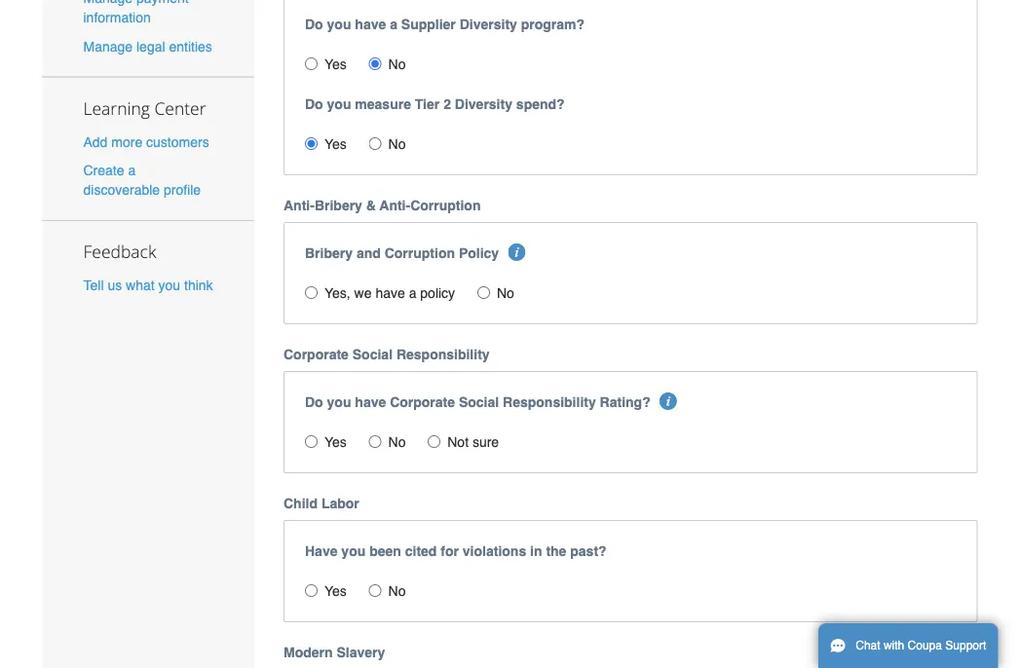 Task type: describe. For each thing, give the bounding box(es) containing it.
yes for measure
[[325, 136, 347, 152]]

anti-bribery & anti-corruption
[[284, 198, 481, 213]]

diversity for 2
[[455, 96, 513, 112]]

you for do you have a supplier diversity program?
[[327, 16, 351, 32]]

tell us what you think
[[83, 278, 213, 293]]

coupa
[[908, 639, 943, 653]]

chat
[[856, 639, 881, 653]]

1 vertical spatial bribery
[[305, 245, 353, 261]]

create
[[83, 163, 124, 178]]

for
[[441, 544, 459, 559]]

no for 2
[[389, 136, 406, 152]]

you inside tell us what you think button
[[158, 278, 180, 293]]

yes,
[[325, 285, 351, 301]]

you for do you have corporate social responsibility rating?
[[327, 395, 351, 410]]

0 vertical spatial social
[[353, 347, 393, 362]]

learning
[[83, 96, 150, 119]]

spend?
[[516, 96, 565, 112]]

discoverable
[[83, 182, 160, 198]]

a for yes,
[[409, 285, 417, 301]]

create a discoverable profile link
[[83, 163, 201, 198]]

past?
[[571, 544, 607, 559]]

1 horizontal spatial social
[[459, 395, 499, 410]]

tell us what you think button
[[83, 276, 213, 295]]

policy
[[420, 285, 455, 301]]

do you have a supplier diversity program?
[[305, 16, 585, 32]]

not sure
[[448, 435, 499, 450]]

cited
[[405, 544, 437, 559]]

manage for manage payment information
[[83, 0, 133, 6]]

do you have corporate social responsibility rating?
[[305, 395, 651, 410]]

you for do you measure tier 2 diversity spend?
[[327, 96, 351, 112]]

labor
[[322, 496, 359, 512]]

have you been cited for violations in the past?
[[305, 544, 607, 559]]

legal
[[136, 38, 165, 54]]

not
[[448, 435, 469, 450]]

have
[[305, 544, 338, 559]]

create a discoverable profile
[[83, 163, 201, 198]]

chat with coupa support
[[856, 639, 987, 653]]

and
[[357, 245, 381, 261]]

center
[[154, 96, 206, 119]]

modern slavery
[[284, 645, 385, 661]]

2
[[444, 96, 451, 112]]

no down additional information icon
[[497, 285, 514, 301]]

information
[[83, 10, 151, 25]]

a inside create a discoverable profile
[[128, 163, 136, 178]]

have for supplier
[[355, 16, 386, 32]]

yes for been
[[325, 584, 347, 599]]

0 vertical spatial corporate
[[284, 347, 349, 362]]

add more customers
[[83, 134, 209, 150]]

chat with coupa support button
[[819, 624, 999, 669]]

program?
[[521, 16, 585, 32]]

with
[[884, 639, 905, 653]]

no for supplier
[[389, 56, 406, 72]]

learning center
[[83, 96, 206, 119]]

think
[[184, 278, 213, 293]]

0 vertical spatial corruption
[[411, 198, 481, 213]]

payment
[[136, 0, 189, 6]]

bribery and corruption policy
[[305, 245, 499, 261]]



Task type: locate. For each thing, give the bounding box(es) containing it.
us
[[108, 278, 122, 293]]

diversity for supplier
[[460, 16, 517, 32]]

0 horizontal spatial responsibility
[[397, 347, 490, 362]]

0 vertical spatial bribery
[[315, 198, 363, 213]]

corporate down yes,
[[284, 347, 349, 362]]

2 vertical spatial a
[[409, 285, 417, 301]]

what
[[126, 278, 155, 293]]

tier
[[415, 96, 440, 112]]

you right what
[[158, 278, 180, 293]]

have for social
[[355, 395, 386, 410]]

1 vertical spatial have
[[376, 285, 405, 301]]

2 anti- from the left
[[380, 198, 411, 213]]

1 vertical spatial responsibility
[[503, 395, 596, 410]]

0 vertical spatial responsibility
[[397, 347, 490, 362]]

1 horizontal spatial a
[[390, 16, 398, 32]]

manage legal entities
[[83, 38, 212, 54]]

1 horizontal spatial corporate
[[390, 395, 455, 410]]

entities
[[169, 38, 212, 54]]

been
[[370, 544, 401, 559]]

modern
[[284, 645, 333, 661]]

manage inside manage payment information
[[83, 0, 133, 6]]

0 horizontal spatial a
[[128, 163, 136, 178]]

social
[[353, 347, 393, 362], [459, 395, 499, 410]]

anti- left &
[[284, 198, 315, 213]]

manage legal entities link
[[83, 38, 212, 54]]

1 manage from the top
[[83, 0, 133, 6]]

rating?
[[600, 395, 651, 410]]

diversity
[[460, 16, 517, 32], [455, 96, 513, 112]]

responsibility
[[397, 347, 490, 362], [503, 395, 596, 410]]

no for for
[[389, 584, 406, 599]]

1 horizontal spatial anti-
[[380, 198, 411, 213]]

sure
[[473, 435, 499, 450]]

social down we in the top left of the page
[[353, 347, 393, 362]]

tell
[[83, 278, 104, 293]]

4 yes from the top
[[325, 584, 347, 599]]

1 vertical spatial social
[[459, 395, 499, 410]]

a left policy
[[409, 285, 417, 301]]

None radio
[[305, 57, 318, 70], [369, 57, 382, 70], [305, 137, 318, 150], [369, 137, 382, 150], [305, 286, 318, 299], [369, 585, 382, 597], [305, 57, 318, 70], [369, 57, 382, 70], [305, 137, 318, 150], [369, 137, 382, 150], [305, 286, 318, 299], [369, 585, 382, 597]]

1 vertical spatial a
[[128, 163, 136, 178]]

policy
[[459, 245, 499, 261]]

you left been
[[342, 544, 366, 559]]

you
[[327, 16, 351, 32], [327, 96, 351, 112], [158, 278, 180, 293], [327, 395, 351, 410], [342, 544, 366, 559]]

2 vertical spatial have
[[355, 395, 386, 410]]

add more customers link
[[83, 134, 209, 150]]

bribery left the and
[[305, 245, 353, 261]]

you left supplier
[[327, 16, 351, 32]]

2 do from the top
[[305, 96, 323, 112]]

add
[[83, 134, 108, 150]]

anti- right &
[[380, 198, 411, 213]]

measure
[[355, 96, 411, 112]]

you left measure
[[327, 96, 351, 112]]

manage up information
[[83, 0, 133, 6]]

no down measure
[[389, 136, 406, 152]]

do for do you measure tier 2 diversity spend?
[[305, 96, 323, 112]]

0 horizontal spatial anti-
[[284, 198, 315, 213]]

yes, we have a policy
[[325, 285, 455, 301]]

profile
[[164, 182, 201, 198]]

no
[[389, 56, 406, 72], [389, 136, 406, 152], [497, 285, 514, 301], [389, 435, 406, 450], [389, 584, 406, 599]]

0 vertical spatial have
[[355, 16, 386, 32]]

support
[[946, 639, 987, 653]]

3 yes from the top
[[325, 435, 347, 450]]

diversity right supplier
[[460, 16, 517, 32]]

0 horizontal spatial corporate
[[284, 347, 349, 362]]

2 yes from the top
[[325, 136, 347, 152]]

a
[[390, 16, 398, 32], [128, 163, 136, 178], [409, 285, 417, 301]]

3 do from the top
[[305, 395, 323, 410]]

social up not sure
[[459, 395, 499, 410]]

1 do from the top
[[305, 16, 323, 32]]

no left not
[[389, 435, 406, 450]]

manage payment information link
[[83, 0, 189, 25]]

corporate social responsibility
[[284, 347, 490, 362]]

responsibility left rating?
[[503, 395, 596, 410]]

feedback
[[83, 240, 156, 263]]

2 vertical spatial do
[[305, 395, 323, 410]]

have
[[355, 16, 386, 32], [376, 285, 405, 301], [355, 395, 386, 410]]

1 vertical spatial corruption
[[385, 245, 455, 261]]

have down corporate social responsibility
[[355, 395, 386, 410]]

yes
[[325, 56, 347, 72], [325, 136, 347, 152], [325, 435, 347, 450], [325, 584, 347, 599]]

supplier
[[401, 16, 456, 32]]

additional information image
[[660, 393, 678, 410]]

in
[[530, 544, 542, 559]]

0 horizontal spatial social
[[353, 347, 393, 362]]

manage payment information
[[83, 0, 189, 25]]

0 vertical spatial do
[[305, 16, 323, 32]]

we
[[354, 285, 372, 301]]

manage down information
[[83, 38, 133, 54]]

1 vertical spatial do
[[305, 96, 323, 112]]

have for policy
[[376, 285, 405, 301]]

bribery left &
[[315, 198, 363, 213]]

&
[[366, 198, 376, 213]]

slavery
[[337, 645, 385, 661]]

do for do you have corporate social responsibility rating?
[[305, 395, 323, 410]]

1 vertical spatial corporate
[[390, 395, 455, 410]]

1 anti- from the left
[[284, 198, 315, 213]]

a up discoverable at the top
[[128, 163, 136, 178]]

0 vertical spatial a
[[390, 16, 398, 32]]

responsibility up the do you have corporate social responsibility rating?
[[397, 347, 490, 362]]

violations
[[463, 544, 527, 559]]

1 vertical spatial manage
[[83, 38, 133, 54]]

a left supplier
[[390, 16, 398, 32]]

1 horizontal spatial responsibility
[[503, 395, 596, 410]]

additional information image
[[508, 243, 526, 261]]

do
[[305, 16, 323, 32], [305, 96, 323, 112], [305, 395, 323, 410]]

2 manage from the top
[[83, 38, 133, 54]]

manage for manage legal entities
[[83, 38, 133, 54]]

0 vertical spatial manage
[[83, 0, 133, 6]]

corporate
[[284, 347, 349, 362], [390, 395, 455, 410]]

more
[[111, 134, 143, 150]]

1 vertical spatial diversity
[[455, 96, 513, 112]]

manage
[[83, 0, 133, 6], [83, 38, 133, 54]]

yes for have
[[325, 56, 347, 72]]

no up measure
[[389, 56, 406, 72]]

do you measure tier 2 diversity spend?
[[305, 96, 565, 112]]

you down corporate social responsibility
[[327, 395, 351, 410]]

2 horizontal spatial a
[[409, 285, 417, 301]]

no down been
[[389, 584, 406, 599]]

have left supplier
[[355, 16, 386, 32]]

a for do
[[390, 16, 398, 32]]

customers
[[146, 134, 209, 150]]

1 yes from the top
[[325, 56, 347, 72]]

bribery
[[315, 198, 363, 213], [305, 245, 353, 261]]

0 vertical spatial diversity
[[460, 16, 517, 32]]

you for have you been cited for violations in the past?
[[342, 544, 366, 559]]

anti-
[[284, 198, 315, 213], [380, 198, 411, 213]]

the
[[546, 544, 567, 559]]

diversity right 2
[[455, 96, 513, 112]]

None radio
[[478, 286, 490, 299], [305, 435, 318, 448], [369, 435, 382, 448], [428, 435, 441, 448], [305, 585, 318, 597], [478, 286, 490, 299], [305, 435, 318, 448], [369, 435, 382, 448], [428, 435, 441, 448], [305, 585, 318, 597]]

corporate up not
[[390, 395, 455, 410]]

corruption
[[411, 198, 481, 213], [385, 245, 455, 261]]

child
[[284, 496, 318, 512]]

have right we in the top left of the page
[[376, 285, 405, 301]]

child labor
[[284, 496, 359, 512]]

do for do you have a supplier diversity program?
[[305, 16, 323, 32]]



Task type: vqa. For each thing, say whether or not it's contained in the screenshot.
current
no



